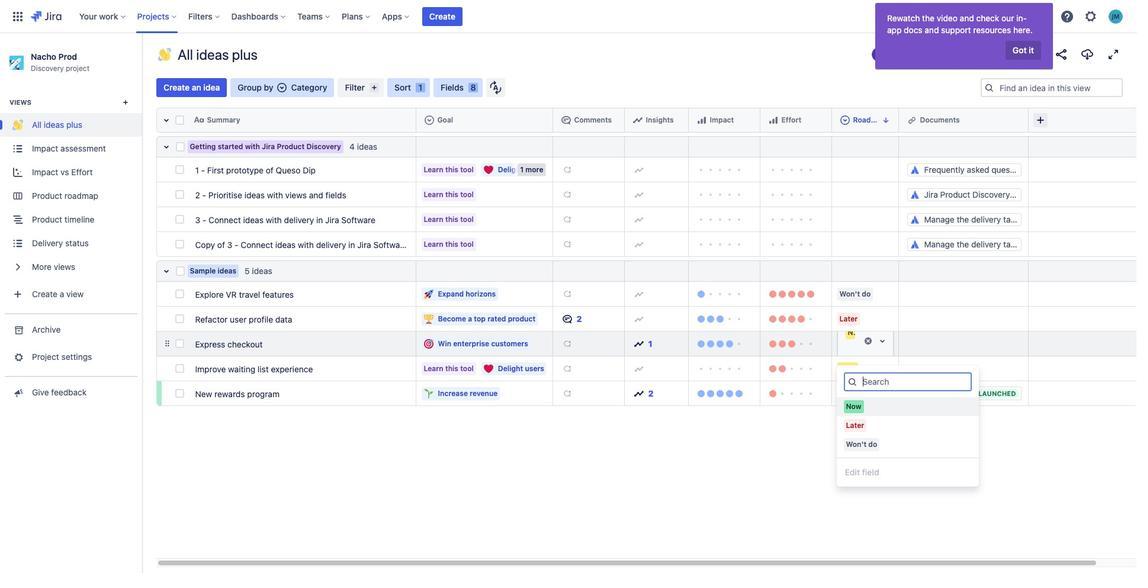 Task type: vqa. For each thing, say whether or not it's contained in the screenshot.
topmost the website
no



Task type: describe. For each thing, give the bounding box(es) containing it.
now inside "all ideas plus" main content
[[840, 389, 856, 398]]

1 left more
[[520, 165, 524, 174]]

0 vertical spatial all ideas plus
[[178, 46, 258, 63]]

later inside "all ideas plus" main content
[[840, 314, 858, 323]]

refactor user profile data
[[195, 314, 292, 325]]

effort button
[[765, 111, 828, 130]]

approvals
[[1074, 386, 1111, 396]]

improve waiting list experience
[[195, 364, 313, 374]]

settings
[[61, 352, 92, 362]]

it
[[1030, 45, 1035, 55]]

⠿
[[164, 338, 171, 349]]

insights image
[[634, 389, 644, 399]]

0 vertical spatial next
[[848, 328, 865, 337]]

tool for copy of 3 - connect ideas with delivery in jira software
[[461, 240, 474, 249]]

0 vertical spatial views
[[285, 190, 307, 200]]

1 vertical spatial later
[[847, 421, 865, 430]]

your
[[79, 11, 97, 21]]

group
[[238, 82, 262, 92]]

gtms-
[[1022, 386, 1049, 396]]

single select dropdown image
[[277, 83, 287, 92]]

- right "copy"
[[235, 240, 239, 250]]

:rocket: image
[[424, 290, 434, 299]]

check
[[977, 13, 1000, 23]]

all inside group
[[32, 120, 42, 130]]

delight users for improve waiting list experience
[[498, 364, 545, 373]]

product roadmap
[[32, 191, 98, 201]]

plans
[[342, 11, 363, 21]]

polaris common.ui.field config.add.add more.icon image
[[1034, 113, 1048, 127]]

more
[[526, 165, 544, 174]]

jira product discovery navigation element
[[0, 33, 142, 574]]

delight users for 1 - first prototype of queso dip
[[498, 165, 545, 174]]

0 vertical spatial 3
[[195, 215, 200, 225]]

prototype
[[226, 165, 264, 175]]

roadmap image
[[841, 115, 850, 125]]

5 learn from the top
[[424, 364, 444, 373]]

gtms-2: get approvals on pos
[[1022, 386, 1138, 396]]

0 horizontal spatial 2 button
[[558, 310, 620, 329]]

2 horizontal spatial and
[[961, 13, 975, 23]]

summary button
[[191, 111, 412, 130]]

insights
[[646, 115, 674, 124]]

learn for 3 - connect ideas with delivery in jira software
[[424, 215, 444, 224]]

project settings
[[32, 352, 92, 362]]

first
[[207, 165, 224, 175]]

a for create
[[60, 290, 64, 300]]

5 learn this tool from the top
[[424, 364, 474, 373]]

ideas inside all ideas plus link
[[44, 120, 64, 130]]

express
[[195, 339, 225, 349]]

header.desc image
[[882, 115, 891, 125]]

1 vertical spatial 3
[[227, 240, 233, 250]]

features
[[263, 290, 294, 300]]

product timeline
[[32, 215, 95, 225]]

refactor
[[195, 314, 228, 325]]

1 this from the top
[[446, 165, 459, 174]]

product
[[508, 314, 536, 323]]

projects button
[[134, 7, 181, 26]]

1 learn this tool from the top
[[424, 165, 474, 174]]

dashboards
[[232, 11, 279, 21]]

revenue
[[470, 389, 498, 398]]

- for first
[[201, 165, 205, 175]]

vs
[[61, 167, 69, 177]]

rated
[[488, 314, 506, 323]]

queso
[[276, 165, 301, 175]]

1 horizontal spatial in
[[349, 240, 355, 250]]

your work button
[[76, 7, 130, 26]]

insights button
[[630, 111, 684, 130]]

nacho
[[31, 52, 56, 62]]

expand image
[[1107, 47, 1121, 62]]

effort inside jira product discovery navigation "element"
[[71, 167, 93, 177]]

dip
[[303, 165, 316, 175]]

learn this tool for copy of 3 - connect ideas with delivery in jira software
[[424, 240, 474, 249]]

list
[[258, 364, 269, 374]]

none text field inside "all ideas plus" main content
[[843, 344, 845, 356]]

fields
[[326, 190, 347, 200]]

create for create
[[430, 11, 456, 21]]

roadmap
[[854, 115, 887, 124]]

impact assessment
[[32, 144, 106, 154]]

5 this from the top
[[446, 364, 459, 373]]

archive button
[[0, 319, 142, 342]]

1 more
[[520, 165, 544, 174]]

current project sidebar image
[[129, 47, 155, 71]]

archive
[[32, 325, 61, 335]]

on
[[1114, 386, 1123, 396]]

1 - first prototype of queso dip
[[195, 165, 316, 175]]

sample
[[190, 267, 216, 276]]

project
[[32, 352, 59, 362]]

documents button
[[904, 111, 1024, 130]]

explore
[[195, 290, 224, 300]]

user
[[230, 314, 247, 325]]

summary
[[207, 115, 240, 124]]

more views link
[[0, 256, 142, 279]]

create button
[[423, 7, 463, 26]]

rewatch the video and check our in- app docs and support resources here.
[[888, 13, 1034, 35]]

got it
[[1013, 45, 1035, 55]]

timeline
[[65, 215, 95, 225]]

appswitcher icon image
[[11, 9, 25, 23]]

project settings button
[[0, 346, 142, 370]]

video
[[938, 13, 958, 23]]

0 horizontal spatial of
[[217, 240, 225, 250]]

1 vertical spatial won't
[[847, 440, 867, 449]]

filters button
[[185, 7, 224, 26]]

expand horizons
[[438, 290, 496, 298]]

teams
[[298, 11, 323, 21]]

hyperlink image
[[908, 115, 917, 125]]

- for prioritise
[[202, 190, 206, 200]]

plus inside group
[[66, 120, 82, 130]]

5 ideas
[[245, 266, 273, 276]]

create for create a view
[[32, 290, 57, 300]]

impact for impact assessment
[[32, 144, 58, 154]]

roadmap
[[65, 191, 98, 201]]

1 button
[[630, 335, 684, 354]]

goal image
[[425, 115, 434, 125]]

more
[[32, 262, 52, 272]]

0 vertical spatial software
[[342, 215, 376, 225]]

- for connect
[[203, 215, 206, 225]]

0 vertical spatial delivery
[[284, 215, 314, 225]]

copy
[[195, 240, 215, 250]]

won't do inside "all ideas plus" main content
[[840, 290, 871, 298]]

gtms-2: get approvals on pos link
[[908, 386, 1138, 400]]

insights image
[[634, 339, 644, 349]]

1 vertical spatial do
[[869, 440, 878, 449]]

roadmap button
[[837, 111, 895, 130]]

comments button
[[558, 111, 620, 130]]

program
[[247, 389, 280, 399]]

rewatch
[[888, 13, 921, 23]]

delivery
[[32, 239, 63, 249]]

comments image
[[563, 314, 572, 324]]

impact button
[[694, 111, 756, 130]]

0 vertical spatial plus
[[232, 46, 258, 63]]

filter button
[[338, 78, 384, 97]]

export image
[[1081, 47, 1095, 62]]

improve
[[195, 364, 226, 374]]

become a top rated product
[[438, 314, 536, 323]]

1 vertical spatial now
[[847, 402, 862, 411]]

here.
[[1014, 25, 1034, 35]]

a for become
[[468, 314, 472, 323]]

resources
[[974, 25, 1012, 35]]

share image
[[1055, 47, 1069, 62]]

learn for 2 - prioritise ideas with views and fields
[[424, 190, 444, 199]]

customers
[[492, 339, 529, 348]]



Task type: locate. For each thing, give the bounding box(es) containing it.
0 vertical spatial effort
[[782, 115, 802, 124]]

views
[[285, 190, 307, 200], [54, 262, 75, 272]]

delight users
[[498, 165, 545, 174], [498, 364, 545, 373]]

give feedback
[[32, 388, 87, 398]]

of left queso
[[266, 165, 274, 175]]

1 vertical spatial create
[[164, 82, 190, 92]]

banner
[[0, 0, 1138, 33]]

2 for comments image
[[577, 314, 582, 324]]

Search field
[[913, 7, 1031, 26], [860, 374, 971, 390]]

effort right effort image
[[782, 115, 802, 124]]

increase
[[438, 389, 468, 398]]

experience
[[271, 364, 313, 374]]

0 horizontal spatial views
[[54, 262, 75, 272]]

group containing all ideas plus
[[0, 83, 142, 314]]

Find an idea in this view field
[[997, 79, 1123, 96]]

2 horizontal spatial 2
[[649, 389, 654, 399]]

0 vertical spatial 2 button
[[558, 310, 620, 329]]

4 learn from the top
[[424, 240, 444, 249]]

top
[[474, 314, 486, 323]]

create inside primary element
[[430, 11, 456, 21]]

2 delight users from the top
[[498, 364, 545, 373]]

of right "copy"
[[217, 240, 225, 250]]

delivery status
[[32, 239, 89, 249]]

filters
[[188, 11, 213, 21]]

1 vertical spatial users
[[525, 364, 545, 373]]

fields
[[441, 82, 464, 92]]

2 horizontal spatial create
[[430, 11, 456, 21]]

1 horizontal spatial all ideas plus
[[178, 46, 258, 63]]

and down the
[[925, 25, 940, 35]]

discovery inside nacho prod discovery project
[[31, 64, 64, 73]]

delivery down fields
[[316, 240, 346, 250]]

autosave is enabled image
[[490, 81, 502, 95]]

views down queso
[[285, 190, 307, 200]]

1 inside the 1 button
[[649, 339, 653, 349]]

idea
[[204, 82, 220, 92]]

0 vertical spatial search field
[[913, 7, 1031, 26]]

checkout
[[228, 339, 263, 349]]

delight down customers
[[498, 364, 524, 373]]

more views
[[32, 262, 75, 272]]

delight left more
[[498, 165, 524, 174]]

and up support
[[961, 13, 975, 23]]

1 horizontal spatial all
[[178, 46, 193, 63]]

connect up the 5 ideas
[[241, 240, 273, 250]]

create down 'more'
[[32, 290, 57, 300]]

impact for impact vs effort
[[32, 167, 58, 177]]

1 horizontal spatial 3
[[227, 240, 233, 250]]

tool for 3 - connect ideas with delivery in jira software
[[461, 215, 474, 224]]

effort inside button
[[782, 115, 802, 124]]

4 ideas
[[350, 142, 378, 152], [350, 142, 378, 152]]

new rewards program
[[195, 389, 280, 399]]

this for copy of 3 - connect ideas with delivery in jira software
[[446, 240, 459, 249]]

data
[[276, 314, 292, 325]]

4 learn this tool from the top
[[424, 240, 474, 249]]

delight for 1 - first prototype of queso dip
[[498, 165, 524, 174]]

connect
[[209, 215, 241, 225], [241, 240, 273, 250]]

impact for impact
[[710, 115, 735, 124]]

express checkout
[[195, 339, 263, 349]]

2 - prioritise ideas with views and fields
[[195, 190, 347, 200]]

0 vertical spatial and
[[961, 13, 975, 23]]

1 vertical spatial next
[[840, 364, 856, 373]]

started
[[218, 142, 243, 151], [218, 142, 243, 151]]

0 horizontal spatial and
[[309, 190, 323, 200]]

group inside "all ideas plus" main content
[[0, 83, 142, 314]]

apps
[[382, 11, 402, 21]]

effort right vs
[[71, 167, 93, 177]]

jira
[[262, 142, 275, 151], [262, 142, 275, 151], [325, 215, 339, 225], [358, 240, 371, 250]]

2 for insights image
[[649, 389, 654, 399]]

primary element
[[7, 0, 903, 33]]

1 vertical spatial 2 button
[[630, 384, 684, 403]]

1 horizontal spatial delivery
[[316, 240, 346, 250]]

impact vs effort link
[[0, 161, 142, 185]]

:trophy: image
[[424, 314, 434, 324]]

next
[[848, 328, 865, 337], [840, 364, 856, 373]]

3 - connect ideas with delivery in jira software
[[195, 215, 376, 225]]

1 horizontal spatial views
[[285, 190, 307, 200]]

all ideas plus up impact assessment on the top of the page
[[32, 120, 82, 130]]

2 right comments image
[[577, 314, 582, 324]]

learn
[[424, 165, 444, 174], [424, 190, 444, 199], [424, 215, 444, 224], [424, 240, 444, 249], [424, 364, 444, 373]]

0 vertical spatial 2
[[195, 190, 200, 200]]

all
[[178, 46, 193, 63], [32, 120, 42, 130]]

1 vertical spatial delight
[[498, 364, 524, 373]]

:trophy: image
[[424, 314, 434, 324]]

0 vertical spatial won't
[[840, 290, 861, 298]]

delivery status link
[[0, 232, 142, 256]]

1 horizontal spatial and
[[925, 25, 940, 35]]

impact inside button
[[710, 115, 735, 124]]

0 horizontal spatial plus
[[66, 120, 82, 130]]

1 horizontal spatial of
[[266, 165, 274, 175]]

learn this tool
[[424, 165, 474, 174], [424, 190, 474, 199], [424, 215, 474, 224], [424, 240, 474, 249], [424, 364, 474, 373]]

1 vertical spatial plus
[[66, 120, 82, 130]]

1 vertical spatial views
[[54, 262, 75, 272]]

create a view button
[[0, 283, 142, 307]]

2 learn from the top
[[424, 190, 444, 199]]

product timeline link
[[0, 208, 142, 232]]

users for improve waiting list experience
[[525, 364, 545, 373]]

search image
[[918, 12, 927, 21]]

0 horizontal spatial 2
[[195, 190, 200, 200]]

0 vertical spatial of
[[266, 165, 274, 175]]

cell
[[417, 108, 554, 133], [554, 108, 625, 133], [625, 108, 689, 133], [689, 108, 761, 133], [761, 108, 833, 133], [833, 108, 900, 133], [900, 108, 1030, 133], [1030, 108, 1138, 133], [1030, 136, 1138, 158], [1030, 158, 1138, 183], [833, 183, 900, 207], [1030, 183, 1138, 207], [833, 207, 900, 232], [1030, 207, 1138, 232], [833, 232, 900, 257], [1030, 232, 1138, 257], [900, 282, 1030, 307], [1030, 282, 1138, 307], [900, 307, 1030, 332], [1030, 307, 1138, 332], [900, 332, 1030, 357], [1030, 332, 1138, 357], [1030, 357, 1138, 382], [1030, 382, 1138, 407]]

create a view
[[32, 290, 84, 300]]

1 vertical spatial effort
[[71, 167, 93, 177]]

impact up "impact vs effort"
[[32, 144, 58, 154]]

- left first
[[201, 165, 205, 175]]

0 horizontal spatial in
[[317, 215, 323, 225]]

2 this from the top
[[446, 190, 459, 199]]

0 vertical spatial all
[[178, 46, 193, 63]]

all up impact assessment on the top of the page
[[32, 120, 42, 130]]

delivery up copy of 3 - connect ideas with delivery in jira software
[[284, 215, 314, 225]]

1 vertical spatial in
[[349, 240, 355, 250]]

3 up "copy"
[[195, 215, 200, 225]]

2 right insights image
[[649, 389, 654, 399]]

0 horizontal spatial effort
[[71, 167, 93, 177]]

now
[[840, 389, 856, 398], [847, 402, 862, 411]]

impact left vs
[[32, 167, 58, 177]]

1 vertical spatial all ideas plus
[[32, 120, 82, 130]]

plus up impact assessment link
[[66, 120, 82, 130]]

impact vs effort
[[32, 167, 93, 177]]

sample ideas
[[190, 267, 237, 276]]

1 vertical spatial impact
[[32, 144, 58, 154]]

this for 3 - connect ideas with delivery in jira software
[[446, 215, 459, 224]]

feedback image
[[12, 387, 24, 399]]

1 horizontal spatial a
[[468, 314, 472, 323]]

delight
[[498, 165, 524, 174], [498, 364, 524, 373]]

1 delight users from the top
[[498, 165, 545, 174]]

launched
[[979, 390, 1017, 398]]

increase revenue
[[438, 389, 498, 398]]

1 vertical spatial 2
[[577, 314, 582, 324]]

0 vertical spatial connect
[[209, 215, 241, 225]]

become
[[438, 314, 466, 323]]

impact image
[[697, 115, 707, 125]]

summary image
[[194, 115, 204, 125]]

banner containing your work
[[0, 0, 1138, 33]]

2 vertical spatial create
[[32, 290, 57, 300]]

create right apps dropdown button
[[430, 11, 456, 21]]

3 right "copy"
[[227, 240, 233, 250]]

2 vertical spatial impact
[[32, 167, 58, 177]]

1 vertical spatial a
[[468, 314, 472, 323]]

3 tool from the top
[[461, 215, 474, 224]]

1 tool from the top
[[461, 165, 474, 174]]

0 vertical spatial delight users
[[498, 165, 545, 174]]

1 vertical spatial all
[[32, 120, 42, 130]]

with
[[245, 142, 260, 151], [245, 142, 260, 151], [267, 190, 283, 200], [266, 215, 282, 225], [298, 240, 314, 250]]

goal button
[[421, 111, 549, 130]]

views inside group
[[54, 262, 75, 272]]

1 vertical spatial won't do
[[847, 440, 878, 449]]

1 horizontal spatial 2
[[577, 314, 582, 324]]

3 learn this tool from the top
[[424, 215, 474, 224]]

plans button
[[338, 7, 375, 26]]

2 left prioritise
[[195, 190, 200, 200]]

group by
[[238, 82, 274, 92]]

0 vertical spatial delight
[[498, 165, 524, 174]]

won't inside "all ideas plus" main content
[[840, 290, 861, 298]]

users for 1 - first prototype of queso dip
[[525, 165, 545, 174]]

create inside popup button
[[32, 290, 57, 300]]

1 right insights icon
[[649, 339, 653, 349]]

1 learn from the top
[[424, 165, 444, 174]]

2 vertical spatial and
[[309, 190, 323, 200]]

1 vertical spatial search field
[[860, 374, 971, 390]]

expand
[[438, 290, 464, 298]]

this for 2 - prioritise ideas with views and fields
[[446, 190, 459, 199]]

:heart: image
[[484, 165, 494, 175], [484, 165, 494, 175], [484, 364, 494, 374], [484, 364, 494, 374]]

delight for improve waiting list experience
[[498, 364, 524, 373]]

0 vertical spatial users
[[525, 165, 545, 174]]

:seedling: image
[[424, 389, 434, 399], [424, 389, 434, 399]]

horizons
[[466, 290, 496, 298]]

comments image
[[562, 115, 571, 125]]

all ideas plus inside all ideas plus link
[[32, 120, 82, 130]]

1 vertical spatial of
[[217, 240, 225, 250]]

1 vertical spatial delight users
[[498, 364, 545, 373]]

view
[[66, 290, 84, 300]]

2 users from the top
[[525, 364, 545, 373]]

plus up the group
[[232, 46, 258, 63]]

a inside popup button
[[60, 290, 64, 300]]

1 delight from the top
[[498, 165, 524, 174]]

documents
[[921, 115, 961, 124]]

0 vertical spatial create
[[430, 11, 456, 21]]

0 vertical spatial now
[[840, 389, 856, 398]]

0 vertical spatial won't do
[[840, 290, 871, 298]]

prioritise
[[209, 190, 242, 200]]

3
[[195, 215, 200, 225], [227, 240, 233, 250]]

in
[[317, 215, 323, 225], [349, 240, 355, 250]]

1 vertical spatial delivery
[[316, 240, 346, 250]]

3 this from the top
[[446, 215, 459, 224]]

1 vertical spatial software
[[374, 240, 408, 250]]

4 this from the top
[[446, 240, 459, 249]]

add image
[[563, 165, 572, 175], [634, 215, 644, 224], [563, 240, 572, 249], [634, 240, 644, 249], [634, 290, 644, 299], [563, 339, 572, 349], [563, 364, 572, 374], [634, 364, 644, 374], [563, 389, 572, 399]]

comments
[[575, 115, 612, 124]]

0 horizontal spatial delivery
[[284, 215, 314, 225]]

4 tool from the top
[[461, 240, 474, 249]]

your profile and settings image
[[1110, 9, 1124, 23]]

group
[[0, 83, 142, 314]]

impact assessment link
[[0, 137, 142, 161]]

0 horizontal spatial all ideas plus
[[32, 120, 82, 130]]

all ideas plus main content
[[0, 3, 1138, 574]]

views right 'more'
[[54, 262, 75, 272]]

create for create an idea
[[164, 82, 190, 92]]

0 vertical spatial do
[[863, 290, 871, 298]]

profile
[[249, 314, 273, 325]]

and left fields
[[309, 190, 323, 200]]

:dart: image
[[424, 339, 434, 349], [424, 339, 434, 349]]

nacho prod discovery project
[[31, 52, 89, 73]]

0 horizontal spatial create
[[32, 290, 57, 300]]

None text field
[[843, 344, 845, 356]]

ideas
[[196, 46, 229, 63], [44, 120, 64, 130], [357, 142, 378, 152], [357, 142, 378, 152], [245, 190, 265, 200], [243, 215, 264, 225], [275, 240, 296, 250], [252, 266, 273, 276], [218, 267, 237, 276]]

1 horizontal spatial effort
[[782, 115, 802, 124]]

2 delight from the top
[[498, 364, 524, 373]]

project
[[66, 64, 89, 73]]

0 horizontal spatial 3
[[195, 215, 200, 225]]

- left prioritise
[[202, 190, 206, 200]]

1 horizontal spatial 2 button
[[630, 384, 684, 403]]

0 vertical spatial in
[[317, 215, 323, 225]]

add image
[[563, 165, 572, 175], [634, 165, 644, 175], [563, 190, 572, 199], [563, 190, 572, 199], [634, 190, 644, 199], [563, 215, 572, 224], [563, 215, 572, 224], [563, 240, 572, 249], [563, 290, 572, 299], [563, 290, 572, 299], [634, 314, 644, 324], [563, 339, 572, 349], [563, 364, 572, 374], [563, 389, 572, 399]]

0 vertical spatial a
[[60, 290, 64, 300]]

discovery
[[31, 64, 64, 73], [307, 142, 341, 151], [307, 142, 341, 151]]

vr
[[226, 290, 237, 300]]

later
[[840, 314, 858, 323], [847, 421, 865, 430]]

1 vertical spatial and
[[925, 25, 940, 35]]

learn this tool for 3 - connect ideas with delivery in jira software
[[424, 215, 474, 224]]

win
[[438, 339, 452, 348]]

app
[[888, 25, 902, 35]]

settings image
[[1085, 9, 1099, 23]]

tool for 2 - prioritise ideas with views and fields
[[461, 190, 474, 199]]

open image
[[876, 334, 890, 348]]

travel
[[239, 290, 260, 300]]

- up "copy"
[[203, 215, 206, 225]]

:rocket: image
[[424, 290, 434, 299]]

0 horizontal spatial a
[[60, 290, 64, 300]]

new
[[195, 389, 212, 399]]

0 vertical spatial impact
[[710, 115, 735, 124]]

learn this tool for 2 - prioritise ideas with views and fields
[[424, 190, 474, 199]]

1 users from the top
[[525, 165, 545, 174]]

2 tool from the top
[[461, 190, 474, 199]]

clear image
[[864, 336, 873, 346]]

0 horizontal spatial all
[[32, 120, 42, 130]]

plus
[[232, 46, 258, 63], [66, 120, 82, 130]]

create left "an"
[[164, 82, 190, 92]]

in-
[[1017, 13, 1028, 23]]

dashboards button
[[228, 7, 290, 26]]

do inside "all ideas plus" main content
[[863, 290, 871, 298]]

filter
[[345, 82, 365, 92]]

1 horizontal spatial create
[[164, 82, 190, 92]]

2 button
[[558, 310, 620, 329], [630, 384, 684, 403]]

impact right impact image
[[710, 115, 735, 124]]

sort
[[395, 82, 411, 92]]

collapse all image
[[159, 113, 173, 127]]

an
[[192, 82, 201, 92]]

2 learn this tool from the top
[[424, 190, 474, 199]]

effort image
[[769, 115, 779, 125]]

jira image
[[31, 9, 61, 23], [31, 9, 61, 23]]

3 learn from the top
[[424, 215, 444, 224]]

all ideas plus
[[178, 46, 258, 63], [32, 120, 82, 130]]

docs
[[905, 25, 923, 35]]

learn for copy of 3 - connect ideas with delivery in jira software
[[424, 240, 444, 249]]

1 vertical spatial connect
[[241, 240, 273, 250]]

2 vertical spatial 2
[[649, 389, 654, 399]]

5 tool from the top
[[461, 364, 474, 373]]

1 left first
[[195, 165, 199, 175]]

all ideas plus up idea
[[178, 46, 258, 63]]

insights image
[[633, 115, 643, 125]]

0 vertical spatial later
[[840, 314, 858, 323]]

all ideas plus link
[[0, 113, 142, 137]]

1 horizontal spatial plus
[[232, 46, 258, 63]]

a left view
[[60, 290, 64, 300]]

:wave: image
[[158, 48, 171, 61], [158, 48, 171, 61], [12, 120, 23, 131], [12, 120, 23, 131]]

help image
[[1061, 9, 1075, 23]]

project settings image
[[12, 352, 24, 364]]

1 right sort
[[419, 82, 423, 92]]

all up create an idea
[[178, 46, 193, 63]]

waiting
[[228, 364, 256, 374]]

a left top
[[468, 314, 472, 323]]

connect down prioritise
[[209, 215, 241, 225]]



